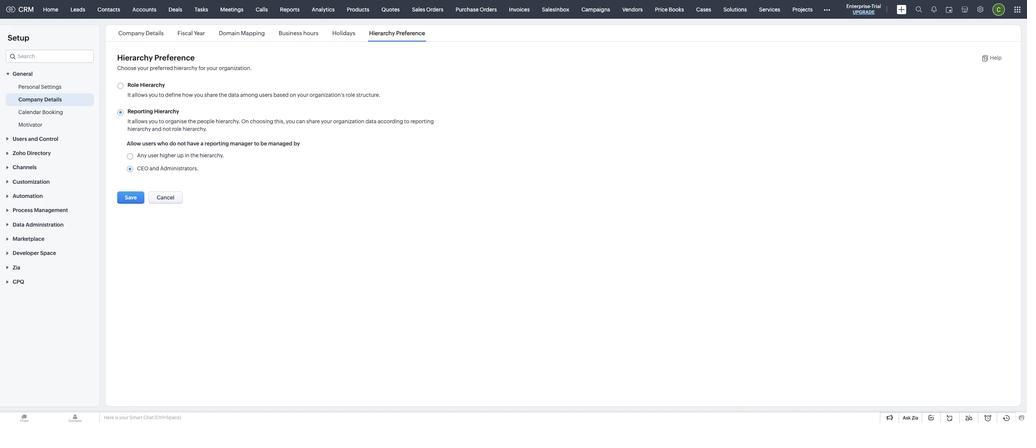 Task type: describe. For each thing, give the bounding box(es) containing it.
hierarchy up choose
[[117, 53, 153, 62]]

reports link
[[274, 0, 306, 19]]

motivator link
[[18, 121, 42, 129]]

administrators.
[[160, 165, 199, 172]]

deals
[[169, 6, 182, 12]]

in
[[185, 152, 189, 159]]

company details inside general region
[[18, 97, 62, 103]]

cpq
[[13, 279, 24, 285]]

among
[[240, 92, 258, 98]]

sales orders
[[412, 6, 443, 12]]

(ctrl+space)
[[155, 415, 181, 421]]

to inside role hierarchy it allows you to define how you share the data among users based on your organization's role structure.
[[159, 92, 164, 98]]

invoices link
[[503, 0, 536, 19]]

1 horizontal spatial company
[[118, 30, 144, 36]]

ask
[[903, 416, 911, 421]]

ask zia
[[903, 416, 918, 421]]

reporting hierarchy it allows you to organise the people hierarchy. on choosing this, you can share your organization data according to reporting hierarchy and not role hierarchy.
[[128, 108, 434, 132]]

the inside role hierarchy it allows you to define how you share the data among users based on your organization's role structure.
[[219, 92, 227, 98]]

marketplace
[[13, 236, 44, 242]]

control
[[39, 136, 58, 142]]

process management
[[13, 207, 68, 213]]

according
[[378, 118, 403, 124]]

1 horizontal spatial zia
[[912, 416, 918, 421]]

upgrade
[[853, 10, 875, 15]]

settings
[[41, 84, 62, 90]]

zoho directory button
[[0, 146, 100, 160]]

customization button
[[0, 174, 100, 189]]

hierarchy inside reporting hierarchy it allows you to organise the people hierarchy. on choosing this, you can share your organization data according to reporting hierarchy and not role hierarchy.
[[128, 126, 151, 132]]

calls
[[256, 6, 268, 12]]

sales orders link
[[406, 0, 450, 19]]

services link
[[753, 0, 787, 19]]

your inside reporting hierarchy it allows you to organise the people hierarchy. on choosing this, you can share your organization data according to reporting hierarchy and not role hierarchy.
[[321, 118, 332, 124]]

it for it allows you to define how you share the data among users based on your organization's role structure.
[[128, 92, 131, 98]]

share inside reporting hierarchy it allows you to organise the people hierarchy. on choosing this, you can share your organization data according to reporting hierarchy and not role hierarchy.
[[306, 118, 320, 124]]

signals image
[[931, 6, 937, 13]]

choosing
[[250, 118, 273, 124]]

organise
[[165, 118, 187, 124]]

fiscal year link
[[176, 30, 206, 36]]

personal
[[18, 84, 40, 90]]

fiscal
[[178, 30, 193, 36]]

organization's
[[310, 92, 345, 98]]

higher
[[160, 152, 176, 159]]

campaigns link
[[575, 0, 616, 19]]

solutions
[[724, 6, 747, 12]]

search image
[[916, 6, 922, 13]]

hierarchy down the quotes
[[369, 30, 395, 36]]

based
[[273, 92, 289, 98]]

enterprise-trial upgrade
[[846, 3, 881, 15]]

user
[[148, 152, 159, 159]]

company details link inside general region
[[18, 96, 62, 104]]

quotes link
[[375, 0, 406, 19]]

1 horizontal spatial not
[[177, 141, 186, 147]]

purchase
[[456, 6, 479, 12]]

automation button
[[0, 189, 100, 203]]

to left organise
[[159, 118, 164, 124]]

1 vertical spatial hierarchy.
[[183, 126, 207, 132]]

have
[[187, 141, 199, 147]]

zoho
[[13, 150, 26, 156]]

your right for
[[207, 65, 218, 71]]

calendar image
[[946, 6, 953, 12]]

role inside role hierarchy it allows you to define how you share the data among users based on your organization's role structure.
[[346, 92, 355, 98]]

calendar booking link
[[18, 109, 63, 116]]

company inside general region
[[18, 97, 43, 103]]

users and control button
[[0, 132, 100, 146]]

create menu element
[[892, 0, 911, 19]]

1 vertical spatial reporting
[[205, 141, 229, 147]]

cases
[[696, 6, 711, 12]]

allow users who do not have a reporting manager to be managed by
[[127, 141, 300, 147]]

company details inside list
[[118, 30, 164, 36]]

you right how
[[194, 92, 203, 98]]

allows for reporting
[[132, 118, 148, 124]]

create menu image
[[897, 5, 907, 14]]

tasks
[[195, 6, 208, 12]]

search element
[[911, 0, 927, 19]]

you down reporting
[[149, 118, 158, 124]]

crm
[[18, 5, 34, 13]]

salesinbox link
[[536, 0, 575, 19]]

chats image
[[0, 413, 48, 423]]

year
[[194, 30, 205, 36]]

business
[[279, 30, 302, 36]]

signals element
[[927, 0, 941, 19]]

users
[[13, 136, 27, 142]]

price
[[655, 6, 668, 12]]

for
[[199, 65, 206, 71]]

define
[[165, 92, 181, 98]]

holidays
[[332, 30, 355, 36]]

business hours link
[[278, 30, 320, 36]]

can
[[296, 118, 305, 124]]

smart
[[130, 415, 142, 421]]

meetings link
[[214, 0, 250, 19]]

administration
[[26, 222, 64, 228]]

2 vertical spatial hierarchy.
[[200, 152, 224, 159]]

reports
[[280, 6, 300, 12]]

is
[[115, 415, 118, 421]]

list containing company details
[[111, 25, 432, 41]]

accounts
[[132, 6, 156, 12]]

domain mapping
[[219, 30, 265, 36]]

you left can
[[286, 118, 295, 124]]

ceo
[[137, 165, 149, 172]]

this,
[[274, 118, 285, 124]]

any
[[137, 152, 147, 159]]

trial
[[872, 3, 881, 9]]

role
[[128, 82, 139, 88]]

general region
[[0, 81, 100, 132]]

management
[[34, 207, 68, 213]]

calls link
[[250, 0, 274, 19]]

your right is
[[119, 415, 129, 421]]

help
[[990, 55, 1002, 61]]

do
[[169, 141, 176, 147]]

zoho directory
[[13, 150, 51, 156]]

details inside list
[[146, 30, 164, 36]]



Task type: locate. For each thing, give the bounding box(es) containing it.
share
[[204, 92, 218, 98], [306, 118, 320, 124]]

data
[[228, 92, 239, 98], [366, 118, 377, 124]]

0 horizontal spatial orders
[[426, 6, 443, 12]]

company details link inside list
[[117, 30, 165, 36]]

None button
[[117, 192, 145, 204], [149, 192, 183, 204], [117, 192, 145, 204], [149, 192, 183, 204]]

your right choose
[[138, 65, 149, 71]]

1 vertical spatial company details link
[[18, 96, 62, 104]]

0 horizontal spatial company
[[18, 97, 43, 103]]

space
[[40, 250, 56, 256]]

holidays link
[[331, 30, 357, 36]]

process
[[13, 207, 33, 213]]

allows inside role hierarchy it allows you to define how you share the data among users based on your organization's role structure.
[[132, 92, 148, 98]]

directory
[[27, 150, 51, 156]]

0 horizontal spatial hierarchy preference
[[117, 53, 195, 62]]

booking
[[42, 109, 63, 115]]

0 vertical spatial hierarchy.
[[216, 118, 240, 124]]

fiscal year
[[178, 30, 205, 36]]

0 vertical spatial role
[[346, 92, 355, 98]]

1 horizontal spatial company details
[[118, 30, 164, 36]]

and right ceo
[[150, 165, 159, 172]]

and for users and control
[[28, 136, 38, 142]]

1 horizontal spatial share
[[306, 118, 320, 124]]

profile image
[[993, 3, 1005, 16]]

not inside reporting hierarchy it allows you to organise the people hierarchy. on choosing this, you can share your organization data according to reporting hierarchy and not role hierarchy.
[[163, 126, 171, 132]]

leads link
[[64, 0, 91, 19]]

reporting inside reporting hierarchy it allows you to organise the people hierarchy. on choosing this, you can share your organization data according to reporting hierarchy and not role hierarchy.
[[410, 118, 434, 124]]

sales
[[412, 6, 425, 12]]

setup
[[8, 33, 29, 42]]

help link
[[974, 55, 1002, 62]]

structure.
[[356, 92, 381, 98]]

orders right sales
[[426, 6, 443, 12]]

1 vertical spatial preference
[[154, 53, 195, 62]]

quotes
[[382, 6, 400, 12]]

data inside reporting hierarchy it allows you to organise the people hierarchy. on choosing this, you can share your organization data according to reporting hierarchy and not role hierarchy.
[[366, 118, 377, 124]]

price books
[[655, 6, 684, 12]]

general button
[[0, 67, 100, 81]]

1 horizontal spatial data
[[366, 118, 377, 124]]

2 allows from the top
[[132, 118, 148, 124]]

0 vertical spatial the
[[219, 92, 227, 98]]

hierarchy up organise
[[154, 108, 179, 115]]

share right can
[[306, 118, 320, 124]]

orders right the purchase
[[480, 6, 497, 12]]

leads
[[71, 6, 85, 12]]

the left people
[[188, 118, 196, 124]]

0 horizontal spatial company details link
[[18, 96, 62, 104]]

users inside role hierarchy it allows you to define how you share the data among users based on your organization's role structure.
[[259, 92, 272, 98]]

1 vertical spatial allows
[[132, 118, 148, 124]]

1 vertical spatial the
[[188, 118, 196, 124]]

and inside reporting hierarchy it allows you to organise the people hierarchy. on choosing this, you can share your organization data according to reporting hierarchy and not role hierarchy.
[[152, 126, 162, 132]]

role inside reporting hierarchy it allows you to organise the people hierarchy. on choosing this, you can share your organization data according to reporting hierarchy and not role hierarchy.
[[172, 126, 182, 132]]

zia
[[13, 265, 20, 271], [912, 416, 918, 421]]

by
[[294, 141, 300, 147]]

users and control
[[13, 136, 58, 142]]

preferred
[[150, 65, 173, 71]]

1 horizontal spatial orders
[[480, 6, 497, 12]]

developer space
[[13, 250, 56, 256]]

company down accounts link
[[118, 30, 144, 36]]

books
[[669, 6, 684, 12]]

1 vertical spatial and
[[28, 136, 38, 142]]

not
[[163, 126, 171, 132], [177, 141, 186, 147]]

hierarchy down preferred
[[140, 82, 165, 88]]

channels
[[13, 164, 37, 171]]

your left organization
[[321, 118, 332, 124]]

it
[[128, 92, 131, 98], [128, 118, 131, 124]]

share right how
[[204, 92, 218, 98]]

0 vertical spatial company details link
[[117, 30, 165, 36]]

share inside role hierarchy it allows you to define how you share the data among users based on your organization's role structure.
[[204, 92, 218, 98]]

hierarchy preference inside list
[[369, 30, 425, 36]]

chat
[[143, 415, 154, 421]]

it for it allows you to organise the people hierarchy. on choosing this, you can share your organization data according to reporting hierarchy and not role hierarchy.
[[128, 118, 131, 124]]

cases link
[[690, 0, 717, 19]]

0 horizontal spatial preference
[[154, 53, 195, 62]]

reporting right according
[[410, 118, 434, 124]]

orders for purchase orders
[[480, 6, 497, 12]]

home link
[[37, 0, 64, 19]]

allows down the role
[[132, 92, 148, 98]]

here is your smart chat (ctrl+space)
[[104, 415, 181, 421]]

data administration button
[[0, 217, 100, 232]]

hierarchy preference link
[[368, 30, 426, 36]]

who
[[157, 141, 168, 147]]

0 vertical spatial data
[[228, 92, 239, 98]]

to right according
[[404, 118, 409, 124]]

developer space button
[[0, 246, 100, 260]]

it inside role hierarchy it allows you to define how you share the data among users based on your organization's role structure.
[[128, 92, 131, 98]]

1 vertical spatial users
[[142, 141, 156, 147]]

hierarchy inside reporting hierarchy it allows you to organise the people hierarchy. on choosing this, you can share your organization data according to reporting hierarchy and not role hierarchy.
[[154, 108, 179, 115]]

calendar booking
[[18, 109, 63, 115]]

0 vertical spatial company details
[[118, 30, 164, 36]]

process management button
[[0, 203, 100, 217]]

users up the user
[[142, 141, 156, 147]]

personal settings link
[[18, 83, 62, 91]]

zia right ask
[[912, 416, 918, 421]]

1 allows from the top
[[132, 92, 148, 98]]

and for ceo and administrators.
[[150, 165, 159, 172]]

details inside general region
[[44, 97, 62, 103]]

products
[[347, 6, 369, 12]]

the right in
[[190, 152, 199, 159]]

organization.
[[219, 65, 252, 71]]

1 vertical spatial share
[[306, 118, 320, 124]]

0 horizontal spatial data
[[228, 92, 239, 98]]

hierarchy left for
[[174, 65, 197, 71]]

to left define in the top of the page
[[159, 92, 164, 98]]

users
[[259, 92, 272, 98], [142, 141, 156, 147]]

role down organise
[[172, 126, 182, 132]]

users left based
[[259, 92, 272, 98]]

1 vertical spatial zia
[[912, 416, 918, 421]]

reporting
[[128, 108, 153, 115]]

0 vertical spatial allows
[[132, 92, 148, 98]]

products link
[[341, 0, 375, 19]]

hierarchy.
[[216, 118, 240, 124], [183, 126, 207, 132], [200, 152, 224, 159]]

purchase orders link
[[450, 0, 503, 19]]

1 it from the top
[[128, 92, 131, 98]]

0 horizontal spatial zia
[[13, 265, 20, 271]]

hierarchy up allow
[[128, 126, 151, 132]]

details down accounts
[[146, 30, 164, 36]]

1 vertical spatial company details
[[18, 97, 62, 103]]

2 orders from the left
[[480, 6, 497, 12]]

hierarchy. left on
[[216, 118, 240, 124]]

2 vertical spatial and
[[150, 165, 159, 172]]

data left among
[[228, 92, 239, 98]]

Other Modules field
[[819, 3, 835, 16]]

and inside users and control dropdown button
[[28, 136, 38, 142]]

profile element
[[988, 0, 1010, 19]]

the left among
[[219, 92, 227, 98]]

hierarchy preference
[[369, 30, 425, 36], [117, 53, 195, 62]]

cpq button
[[0, 275, 100, 289]]

it down reporting
[[128, 118, 131, 124]]

calendar
[[18, 109, 41, 115]]

orders for sales orders
[[426, 6, 443, 12]]

0 vertical spatial share
[[204, 92, 218, 98]]

customization
[[13, 179, 50, 185]]

zia inside dropdown button
[[13, 265, 20, 271]]

data administration
[[13, 222, 64, 228]]

channels button
[[0, 160, 100, 174]]

general
[[13, 71, 33, 77]]

ceo and administrators.
[[137, 165, 199, 172]]

company up calendar
[[18, 97, 43, 103]]

data
[[13, 222, 24, 228]]

0 horizontal spatial role
[[172, 126, 182, 132]]

0 vertical spatial zia
[[13, 265, 20, 271]]

1 vertical spatial company
[[18, 97, 43, 103]]

choose your preferred hierarchy for your organization.
[[117, 65, 252, 71]]

role left structure. on the left of page
[[346, 92, 355, 98]]

hierarchy inside role hierarchy it allows you to define how you share the data among users based on your organization's role structure.
[[140, 82, 165, 88]]

1 horizontal spatial users
[[259, 92, 272, 98]]

0 vertical spatial reporting
[[410, 118, 434, 124]]

0 horizontal spatial details
[[44, 97, 62, 103]]

1 horizontal spatial details
[[146, 30, 164, 36]]

None field
[[6, 50, 94, 63]]

tasks link
[[188, 0, 214, 19]]

how
[[182, 92, 193, 98]]

1 horizontal spatial hierarchy preference
[[369, 30, 425, 36]]

allows inside reporting hierarchy it allows you to organise the people hierarchy. on choosing this, you can share your organization data according to reporting hierarchy and not role hierarchy.
[[132, 118, 148, 124]]

hierarchy. down people
[[183, 126, 207, 132]]

0 vertical spatial hierarchy preference
[[369, 30, 425, 36]]

0 vertical spatial preference
[[396, 30, 425, 36]]

list
[[111, 25, 432, 41]]

any user higher up in the hierarchy.
[[137, 152, 224, 159]]

reporting right a on the left of page
[[205, 141, 229, 147]]

you
[[149, 92, 158, 98], [194, 92, 203, 98], [149, 118, 158, 124], [286, 118, 295, 124]]

0 vertical spatial not
[[163, 126, 171, 132]]

the inside reporting hierarchy it allows you to organise the people hierarchy. on choosing this, you can share your organization data according to reporting hierarchy and not role hierarchy.
[[188, 118, 196, 124]]

1 horizontal spatial reporting
[[410, 118, 434, 124]]

company details link down accounts link
[[117, 30, 165, 36]]

contacts image
[[51, 413, 99, 423]]

zia up 'cpq'
[[13, 265, 20, 271]]

hierarchy preference down the quotes link at top left
[[369, 30, 425, 36]]

hierarchy. down allow users who do not have a reporting manager to be managed by at the left of the page
[[200, 152, 224, 159]]

allows for role
[[132, 92, 148, 98]]

not down organise
[[163, 126, 171, 132]]

it inside reporting hierarchy it allows you to organise the people hierarchy. on choosing this, you can share your organization data according to reporting hierarchy and not role hierarchy.
[[128, 118, 131, 124]]

you left define in the top of the page
[[149, 92, 158, 98]]

1 vertical spatial not
[[177, 141, 186, 147]]

hours
[[303, 30, 319, 36]]

solutions link
[[717, 0, 753, 19]]

business hours
[[279, 30, 319, 36]]

company details down personal settings
[[18, 97, 62, 103]]

contacts link
[[91, 0, 126, 19]]

enterprise-
[[846, 3, 872, 9]]

not right do
[[177, 141, 186, 147]]

1 horizontal spatial company details link
[[117, 30, 165, 36]]

0 vertical spatial company
[[118, 30, 144, 36]]

data left according
[[366, 118, 377, 124]]

2 vertical spatial the
[[190, 152, 199, 159]]

here
[[104, 415, 114, 421]]

preference down sales
[[396, 30, 425, 36]]

1 vertical spatial data
[[366, 118, 377, 124]]

0 horizontal spatial company details
[[18, 97, 62, 103]]

company details down accounts link
[[118, 30, 164, 36]]

2 it from the top
[[128, 118, 131, 124]]

0 vertical spatial users
[[259, 92, 272, 98]]

0 horizontal spatial hierarchy
[[128, 126, 151, 132]]

1 vertical spatial hierarchy preference
[[117, 53, 195, 62]]

contacts
[[98, 6, 120, 12]]

hierarchy
[[369, 30, 395, 36], [117, 53, 153, 62], [140, 82, 165, 88], [154, 108, 179, 115]]

1 vertical spatial it
[[128, 118, 131, 124]]

on
[[290, 92, 296, 98]]

company details
[[118, 30, 164, 36], [18, 97, 62, 103]]

1 vertical spatial hierarchy
[[128, 126, 151, 132]]

and up 'who'
[[152, 126, 162, 132]]

0 horizontal spatial not
[[163, 126, 171, 132]]

company details link down personal settings
[[18, 96, 62, 104]]

preference up choose your preferred hierarchy for your organization.
[[154, 53, 195, 62]]

allow
[[127, 141, 141, 147]]

analytics
[[312, 6, 335, 12]]

your inside role hierarchy it allows you to define how you share the data among users based on your organization's role structure.
[[297, 92, 308, 98]]

on
[[241, 118, 249, 124]]

hierarchy preference up preferred
[[117, 53, 195, 62]]

0 vertical spatial hierarchy
[[174, 65, 197, 71]]

1 horizontal spatial hierarchy
[[174, 65, 197, 71]]

your right on
[[297, 92, 308, 98]]

and right users
[[28, 136, 38, 142]]

0 vertical spatial details
[[146, 30, 164, 36]]

it down the role
[[128, 92, 131, 98]]

data inside role hierarchy it allows you to define how you share the data among users based on your organization's role structure.
[[228, 92, 239, 98]]

manager
[[230, 141, 253, 147]]

0 horizontal spatial share
[[204, 92, 218, 98]]

to left "be"
[[254, 141, 259, 147]]

1 horizontal spatial preference
[[396, 30, 425, 36]]

people
[[197, 118, 215, 124]]

1 orders from the left
[[426, 6, 443, 12]]

vendors
[[622, 6, 643, 12]]

0 horizontal spatial reporting
[[205, 141, 229, 147]]

allows down reporting
[[132, 118, 148, 124]]

details up booking
[[44, 97, 62, 103]]

1 vertical spatial details
[[44, 97, 62, 103]]

0 horizontal spatial users
[[142, 141, 156, 147]]

Search text field
[[6, 50, 93, 62]]

0 vertical spatial and
[[152, 126, 162, 132]]

purchase orders
[[456, 6, 497, 12]]

1 horizontal spatial role
[[346, 92, 355, 98]]

0 vertical spatial it
[[128, 92, 131, 98]]

role
[[346, 92, 355, 98], [172, 126, 182, 132]]

1 vertical spatial role
[[172, 126, 182, 132]]



Task type: vqa. For each thing, say whether or not it's contained in the screenshot.
Any user higher up in the hierarchy.
yes



